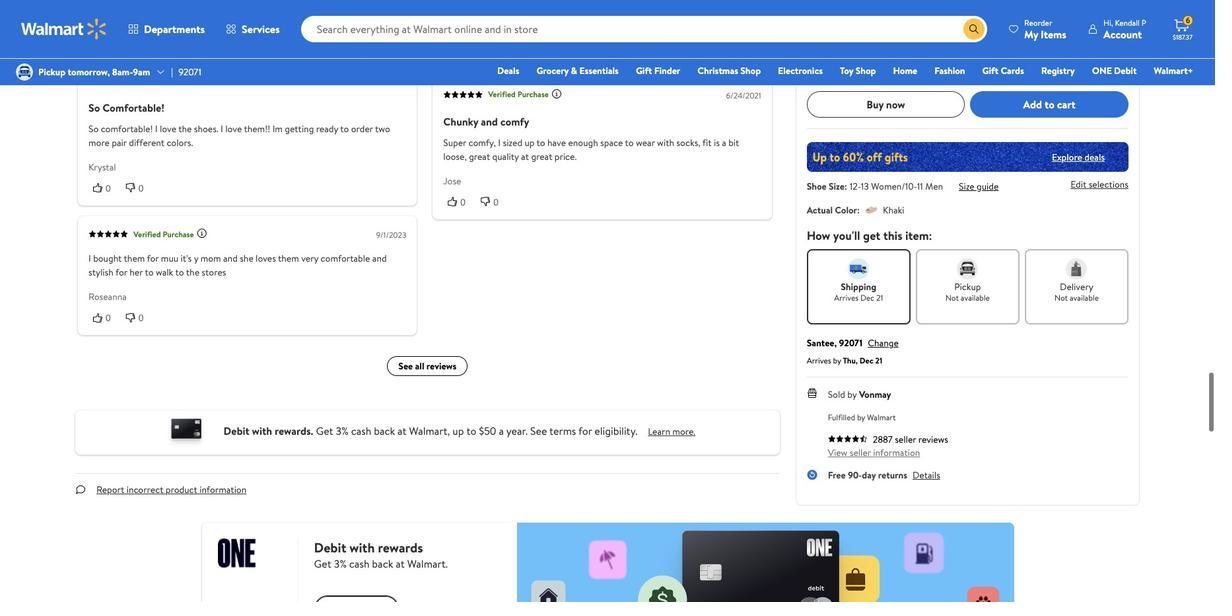 Task type: locate. For each thing, give the bounding box(es) containing it.
1 horizontal spatial not
[[1055, 289, 1069, 301]]

reviews right all
[[427, 357, 457, 370]]

2 vertical spatial by
[[858, 409, 866, 420]]

verified right 8am-
[[133, 72, 161, 83]]

92071 up thu, at the bottom right of page
[[840, 334, 863, 347]]

shop up 6/24/2021
[[741, 64, 761, 77]]

1 vertical spatial up
[[453, 421, 464, 436]]

2 vertical spatial for
[[579, 421, 592, 436]]

details
[[913, 466, 941, 479]]

at down sized
[[521, 147, 529, 160]]

seller right 2887
[[896, 430, 917, 443]]

0 vertical spatial so
[[89, 97, 100, 112]]

krystal
[[89, 157, 116, 171]]

0 horizontal spatial debit
[[224, 421, 250, 436]]

2 love from the left
[[225, 119, 242, 132]]

1 size from the left
[[829, 177, 845, 190]]

0 horizontal spatial 92071
[[179, 65, 202, 79]]

0 vertical spatial a
[[722, 133, 727, 146]]

men
[[926, 177, 944, 190]]

: left 12-
[[845, 177, 848, 190]]

so for so comfortable! i love the shoes. i love them!! im getting ready to order two more pair different colors.
[[89, 119, 99, 132]]

actual
[[807, 201, 833, 214]]

1 vertical spatial 6
[[461, 40, 466, 51]]

kendall
[[1116, 17, 1141, 28]]

available for delivery
[[1071, 289, 1100, 301]]

0 vertical spatial arrives
[[835, 289, 859, 301]]

report
[[96, 480, 124, 494]]

2 gift from the left
[[983, 64, 999, 77]]

0 down 'quality'
[[494, 194, 499, 204]]

so comfortable!
[[89, 97, 165, 112]]

2 shop from the left
[[856, 64, 877, 77]]

0 vertical spatial verified purchase information image
[[552, 86, 562, 96]]

see left all
[[399, 357, 413, 370]]

to left the wear
[[625, 133, 634, 146]]

to left cart
[[1045, 94, 1055, 109]]

ready
[[316, 119, 338, 132]]

by for fulfilled
[[858, 409, 866, 420]]

super
[[444, 133, 467, 146]]

1 horizontal spatial 6
[[1187, 15, 1191, 26]]

by right sold
[[848, 385, 857, 398]]

0 horizontal spatial available
[[961, 289, 991, 301]]

1 vertical spatial 92071
[[840, 334, 863, 347]]

to left have
[[537, 133, 546, 146]]

for right the terms
[[579, 421, 592, 436]]

so up more
[[89, 119, 99, 132]]

order
[[351, 119, 373, 132]]

gift
[[636, 64, 652, 77], [983, 64, 999, 77]]

so for so comfortable!
[[89, 97, 100, 112]]

 image
[[16, 63, 33, 81]]

save
[[827, 47, 844, 60]]

shop down $23.00
[[856, 64, 877, 77]]

1 vertical spatial by
[[848, 385, 857, 398]]

0 vertical spatial dec
[[861, 289, 875, 301]]

not inside delivery not available
[[1055, 289, 1069, 301]]

product
[[166, 480, 197, 494]]

and down 9/1/2023
[[373, 249, 387, 262]]

dec inside santee, 92071 change arrives by thu, dec 21
[[860, 352, 874, 363]]

6 button
[[444, 39, 477, 52]]

1 horizontal spatial size
[[960, 177, 975, 190]]

92071 for |
[[179, 65, 202, 79]]

arrives down santee,
[[807, 352, 832, 363]]

i inside super comfy, i sized up to have enough space to wear with socks, fit is a bit loose, great quality at great price.
[[498, 133, 501, 146]]

available down intent image for delivery
[[1071, 289, 1100, 301]]

buy now button
[[807, 89, 966, 115]]

information up returns
[[874, 443, 921, 457]]

0 vertical spatial information
[[874, 443, 921, 457]]

shop
[[741, 64, 761, 77], [856, 64, 877, 77]]

1 horizontal spatial seller
[[896, 430, 917, 443]]

0 horizontal spatial love
[[160, 119, 177, 132]]

now
[[887, 94, 906, 109]]

1 vertical spatial verified purchase information image
[[197, 225, 207, 236]]

0
[[139, 26, 144, 37], [494, 40, 499, 51], [106, 180, 111, 190], [139, 180, 144, 190], [461, 194, 466, 204], [494, 194, 499, 204], [106, 310, 111, 320], [139, 310, 144, 320]]

enough
[[569, 133, 599, 146]]

size left the 'guide'
[[960, 177, 975, 190]]

1 vertical spatial verified purchase
[[489, 86, 549, 97]]

0 vertical spatial verified purchase
[[133, 72, 194, 83]]

1 horizontal spatial love
[[225, 119, 242, 132]]

|
[[171, 65, 173, 79]]

2 horizontal spatial for
[[579, 421, 592, 436]]

socks,
[[677, 133, 701, 146]]

1 horizontal spatial them
[[278, 249, 299, 262]]

| 92071
[[171, 65, 202, 79]]

deals
[[1085, 148, 1106, 161]]

0 vertical spatial for
[[147, 249, 159, 262]]

1 vertical spatial 21
[[876, 352, 883, 363]]

one
[[1093, 64, 1113, 77]]

bought
[[93, 249, 122, 262]]

and left she
[[223, 249, 238, 262]]

comfortable!
[[103, 97, 165, 112]]

dec right thu, at the bottom right of page
[[860, 352, 874, 363]]

at inside super comfy, i sized up to have enough space to wear with socks, fit is a bit loose, great quality at great price.
[[521, 147, 529, 160]]

arrives
[[835, 289, 859, 301], [807, 352, 832, 363]]

quality
[[493, 147, 519, 160]]

1 horizontal spatial with
[[658, 133, 675, 146]]

verified purchase information image for roseanna
[[197, 225, 207, 236]]

0 vertical spatial verified
[[133, 72, 161, 83]]

eligibility.
[[595, 421, 638, 436]]

1 vertical spatial information
[[200, 480, 247, 494]]

debit right one debit card image
[[224, 421, 250, 436]]

different
[[129, 133, 165, 146]]

so inside the so comfortable! i love the shoes. i love them!! im getting ready to order two more pair different colors.
[[89, 119, 99, 132]]

0 horizontal spatial them
[[124, 249, 145, 262]]

love up colors.
[[160, 119, 177, 132]]

1 horizontal spatial gift
[[983, 64, 999, 77]]

1 horizontal spatial arrives
[[835, 289, 859, 301]]

seller
[[896, 430, 917, 443], [850, 443, 872, 457]]

1 vertical spatial pickup
[[955, 278, 982, 291]]

a right '$50'
[[499, 421, 504, 436]]

1 vertical spatial so
[[89, 119, 99, 132]]

0 horizontal spatial see
[[399, 357, 413, 370]]

0 vertical spatial purchase
[[163, 72, 194, 83]]

92071 right "|"
[[179, 65, 202, 79]]

i right shoes.
[[221, 119, 223, 132]]

love left them!!
[[225, 119, 242, 132]]

1 vertical spatial debit
[[224, 421, 250, 436]]

2 not from the left
[[1055, 289, 1069, 301]]

up
[[525, 133, 535, 146], [453, 421, 464, 436]]

gift left finder
[[636, 64, 652, 77]]

not inside pickup not available
[[946, 289, 960, 301]]

1 vertical spatial :
[[858, 201, 860, 214]]

fulfilled
[[828, 409, 856, 420]]

pickup down "intent image for pickup" at the right top of the page
[[955, 278, 982, 291]]

i left bought
[[89, 249, 91, 262]]

0 vertical spatial at
[[521, 147, 529, 160]]

0 vertical spatial pickup
[[38, 65, 66, 79]]

2 vertical spatial verified purchase
[[133, 225, 194, 237]]

1 vertical spatial reviews
[[919, 430, 949, 443]]

not down "intent image for pickup" at the right top of the page
[[946, 289, 960, 301]]

92071 inside santee, 92071 change arrives by thu, dec 21
[[840, 334, 863, 347]]

reviews for see all reviews
[[427, 357, 457, 370]]

1 vertical spatial verified
[[489, 86, 516, 97]]

1 vertical spatial purchase
[[518, 86, 549, 97]]

verified purchase information image up y
[[197, 225, 207, 236]]

0 horizontal spatial 6
[[461, 40, 466, 51]]

1 horizontal spatial :
[[858, 201, 860, 214]]

great down comfy,
[[469, 147, 491, 160]]

to right walk
[[175, 263, 184, 276]]

1 vertical spatial at
[[398, 421, 407, 436]]

0 down jose
[[461, 194, 466, 204]]

see
[[399, 357, 413, 370], [531, 421, 547, 436]]

0 down "her"
[[139, 310, 144, 320]]

with
[[658, 133, 675, 146], [252, 421, 272, 436]]

6 inside button
[[461, 40, 466, 51]]

1 available from the left
[[961, 289, 991, 301]]

1 horizontal spatial debit
[[1115, 64, 1138, 77]]

walk
[[156, 263, 173, 276]]

items
[[1042, 27, 1067, 41]]

reviews
[[427, 357, 457, 370], [919, 430, 949, 443]]

1 horizontal spatial at
[[521, 147, 529, 160]]

chunky
[[444, 111, 479, 126]]

1 horizontal spatial pickup
[[955, 278, 982, 291]]

report incorrect product information
[[96, 480, 247, 494]]

0 horizontal spatial for
[[116, 263, 127, 276]]

size left 12-
[[829, 177, 845, 190]]

purchase for chunky and comfy
[[518, 86, 549, 97]]

1 button
[[89, 25, 121, 38]]

1 horizontal spatial a
[[722, 133, 727, 146]]

edit selections button
[[1071, 175, 1129, 188]]

comfortable!
[[101, 119, 153, 132]]

details button
[[913, 466, 941, 479]]

1 vertical spatial dec
[[860, 352, 874, 363]]

pickup for tomorrow,
[[38, 65, 66, 79]]

1 vertical spatial see
[[531, 421, 547, 436]]

21 down change button
[[876, 352, 883, 363]]

with left rewards.
[[252, 421, 272, 436]]

0 vertical spatial up
[[525, 133, 535, 146]]

verified purchase up comfortable!
[[133, 72, 194, 83]]

0 vertical spatial the
[[179, 119, 192, 132]]

0 down different
[[139, 180, 144, 190]]

1 horizontal spatial great
[[532, 147, 553, 160]]

one debit card  debit with rewards. get 3% cash back at walmart, up to $50 a year. see terms for eligibility. learn more. element
[[649, 423, 696, 436]]

view
[[828, 443, 848, 457]]

1 horizontal spatial 92071
[[840, 334, 863, 347]]

arrives down intent image for shipping
[[835, 289, 859, 301]]

verified purchase information image
[[552, 86, 562, 96], [197, 225, 207, 236]]

1 vertical spatial with
[[252, 421, 272, 436]]

verified for comfortable!
[[133, 72, 161, 83]]

see right year.
[[531, 421, 547, 436]]

21 up change button
[[877, 289, 884, 301]]

0 horizontal spatial great
[[469, 147, 491, 160]]

by right fulfilled
[[858, 409, 866, 420]]

purchase up the it's
[[163, 225, 194, 237]]

verified purchase information image down grocery
[[552, 86, 562, 96]]

up right sized
[[525, 133, 535, 146]]

0 vertical spatial with
[[658, 133, 675, 146]]

0 horizontal spatial arrives
[[807, 352, 832, 363]]

up to sixty percent off deals. shop now. image
[[807, 139, 1129, 169]]

2 great from the left
[[532, 147, 553, 160]]

search icon image
[[969, 24, 980, 34]]

verified
[[133, 72, 161, 83], [489, 86, 516, 97], [133, 225, 161, 237]]

1 gift from the left
[[636, 64, 652, 77]]

the down y
[[186, 263, 200, 276]]

departments button
[[118, 13, 215, 45]]

loves
[[256, 249, 276, 262]]

1 vertical spatial the
[[186, 263, 200, 276]]

6 inside the 6 $187.37
[[1187, 15, 1191, 26]]

0 horizontal spatial shop
[[741, 64, 761, 77]]

1 vertical spatial a
[[499, 421, 504, 436]]

11
[[918, 177, 924, 190]]

great down have
[[532, 147, 553, 160]]

gift finder link
[[630, 63, 687, 78]]

cart
[[1058, 94, 1076, 109]]

0 horizontal spatial :
[[845, 177, 848, 190]]

intent image for delivery image
[[1067, 256, 1088, 277]]

arrives inside santee, 92071 change arrives by thu, dec 21
[[807, 352, 832, 363]]

6 up $187.37
[[1187, 15, 1191, 26]]

verified up "her"
[[133, 225, 161, 237]]

by left thu, at the bottom right of page
[[834, 352, 842, 363]]

1 vertical spatial for
[[116, 263, 127, 276]]

1 horizontal spatial reviews
[[919, 430, 949, 443]]

0 down krystal
[[106, 180, 111, 190]]

walmart
[[868, 409, 896, 420]]

verified purchase up muu
[[133, 225, 194, 237]]

0 horizontal spatial not
[[946, 289, 960, 301]]

to right ready
[[341, 119, 349, 132]]

walmart image
[[21, 19, 107, 40]]

a
[[722, 133, 727, 146], [499, 421, 504, 436]]

i left sized
[[498, 133, 501, 146]]

0 horizontal spatial size
[[829, 177, 845, 190]]

2 vertical spatial verified
[[133, 225, 161, 237]]

size
[[829, 177, 845, 190], [960, 177, 975, 190]]

space
[[601, 133, 623, 146]]

up right walmart,
[[453, 421, 464, 436]]

1 horizontal spatial available
[[1071, 289, 1100, 301]]

0 horizontal spatial gift
[[636, 64, 652, 77]]

$9.99
[[849, 18, 891, 44]]

information inside button
[[200, 480, 247, 494]]

for for i
[[116, 263, 127, 276]]

purchase right 9am
[[163, 72, 194, 83]]

available inside delivery not available
[[1071, 289, 1100, 301]]

with right the wear
[[658, 133, 675, 146]]

2 available from the left
[[1071, 289, 1100, 301]]

information right product at left bottom
[[200, 480, 247, 494]]

6 for 6
[[461, 40, 466, 51]]

: down 12-
[[858, 201, 860, 214]]

$23.00
[[849, 47, 881, 61]]

christmas
[[698, 64, 739, 77]]

seller down 4.4939 stars out of 5, based on 2887 seller reviews element
[[850, 443, 872, 457]]

comfy,
[[469, 133, 496, 146]]

muu
[[161, 249, 179, 262]]

0 vertical spatial :
[[845, 177, 848, 190]]

for left muu
[[147, 249, 159, 262]]

gift left 'cards'
[[983, 64, 999, 77]]

so comfortable! i love the shoes. i love them!! im getting ready to order two more pair different colors.
[[89, 119, 391, 146]]

verified purchase down deals link
[[489, 86, 549, 97]]

the up colors.
[[179, 119, 192, 132]]

1 so from the top
[[89, 97, 100, 112]]

fashion
[[935, 64, 966, 77]]

1 vertical spatial arrives
[[807, 352, 832, 363]]

walmart+
[[1155, 64, 1194, 77]]

2 so from the top
[[89, 119, 99, 132]]

explore
[[1053, 148, 1083, 161]]

0 vertical spatial by
[[834, 352, 842, 363]]

0 vertical spatial 6
[[1187, 15, 1191, 26]]

verified down deals link
[[489, 86, 516, 97]]

reviews up the details "button"
[[919, 430, 949, 443]]

1 horizontal spatial see
[[531, 421, 547, 436]]

so
[[89, 97, 100, 112], [89, 119, 99, 132]]

grocery
[[537, 64, 569, 77]]

0 vertical spatial reviews
[[427, 357, 457, 370]]

change
[[868, 334, 899, 347]]

21 inside santee, 92071 change arrives by thu, dec 21
[[876, 352, 883, 363]]

available inside pickup not available
[[961, 289, 991, 301]]

6 down jenny
[[461, 40, 466, 51]]

gift cards
[[983, 64, 1025, 77]]

2 horizontal spatial and
[[481, 111, 498, 126]]

shoe size : 12-13 women/10-11 men
[[807, 177, 944, 190]]

available down "intent image for pickup" at the right top of the page
[[961, 289, 991, 301]]

debit right one
[[1115, 64, 1138, 77]]

0 horizontal spatial with
[[252, 421, 272, 436]]

0 horizontal spatial a
[[499, 421, 504, 436]]

thu,
[[844, 352, 858, 363]]

so down "pickup tomorrow, 8am-9am" at the top left of page
[[89, 97, 100, 112]]

to right "her"
[[145, 263, 154, 276]]

shoe
[[807, 177, 827, 190]]

them!!
[[244, 119, 270, 132]]

1 horizontal spatial verified purchase information image
[[552, 86, 562, 96]]

1 them from the left
[[124, 249, 145, 262]]

cash
[[351, 421, 372, 436]]

1 shop from the left
[[741, 64, 761, 77]]

pickup left tomorrow,
[[38, 65, 66, 79]]

a right is
[[722, 133, 727, 146]]

0 horizontal spatial verified purchase information image
[[197, 225, 207, 236]]

more
[[89, 133, 110, 146]]

purchase down grocery
[[518, 86, 549, 97]]

0 vertical spatial 21
[[877, 289, 884, 301]]

:
[[845, 177, 848, 190], [858, 201, 860, 214]]

1 horizontal spatial shop
[[856, 64, 877, 77]]

to inside the so comfortable! i love the shoes. i love them!! im getting ready to order two more pair different colors.
[[341, 119, 349, 132]]

1 not from the left
[[946, 289, 960, 301]]

0 horizontal spatial pickup
[[38, 65, 66, 79]]

0 horizontal spatial information
[[200, 480, 247, 494]]

9am
[[133, 65, 150, 79]]

not down intent image for delivery
[[1055, 289, 1069, 301]]

1 love from the left
[[160, 119, 177, 132]]

at right 'back'
[[398, 421, 407, 436]]

dec inside the shipping arrives dec 21
[[861, 289, 875, 301]]

them up "her"
[[124, 249, 145, 262]]

pickup inside pickup not available
[[955, 278, 982, 291]]

them left very
[[278, 249, 299, 262]]

0 horizontal spatial reviews
[[427, 357, 457, 370]]

arrives inside the shipping arrives dec 21
[[835, 289, 859, 301]]

and up comfy,
[[481, 111, 498, 126]]

dec down intent image for shipping
[[861, 289, 875, 301]]

intent image for shipping image
[[849, 256, 870, 277]]

1 horizontal spatial information
[[874, 443, 921, 457]]

0 vertical spatial 92071
[[179, 65, 202, 79]]

0 horizontal spatial up
[[453, 421, 464, 436]]

fulfilled by walmart
[[828, 409, 896, 420]]

christmas shop
[[698, 64, 761, 77]]

great
[[469, 147, 491, 160], [532, 147, 553, 160]]

now
[[807, 18, 844, 44]]

for left "her"
[[116, 263, 127, 276]]



Task type: describe. For each thing, give the bounding box(es) containing it.
gift for gift finder
[[636, 64, 652, 77]]

2 them from the left
[[278, 249, 299, 262]]

verified purchase information image for jose
[[552, 86, 562, 96]]

how
[[807, 225, 831, 241]]

comfy
[[501, 111, 530, 126]]

vonmay
[[860, 385, 892, 398]]

walmart+ link
[[1149, 63, 1200, 78]]

add to cart
[[1024, 94, 1076, 109]]

2 vertical spatial purchase
[[163, 225, 194, 237]]

reviews for 2887 seller reviews
[[919, 430, 949, 443]]

by inside santee, 92071 change arrives by thu, dec 21
[[834, 352, 842, 363]]

13
[[862, 177, 870, 190]]

size guide button
[[960, 177, 999, 190]]

home
[[894, 64, 918, 77]]

gift for gift cards
[[983, 64, 999, 77]]

legal information image
[[908, 65, 918, 75]]

hi, kendall p account
[[1104, 17, 1147, 41]]

0 vertical spatial debit
[[1115, 64, 1138, 77]]

pickup not available
[[946, 278, 991, 301]]

free
[[828, 466, 846, 479]]

not for pickup
[[946, 289, 960, 301]]

toy shop
[[841, 64, 877, 77]]

add to cart button
[[971, 89, 1129, 115]]

grocery & essentials link
[[531, 63, 625, 78]]

jose
[[444, 171, 462, 184]]

i inside i bought them for muu it's y mom and she loves them very comfortable and stylish for her to walk to the stores
[[89, 249, 91, 262]]

colors.
[[167, 133, 193, 146]]

pair
[[112, 133, 127, 146]]

explore deals link
[[1047, 142, 1111, 166]]

price when purchased online
[[807, 65, 905, 76]]

shop for christmas shop
[[741, 64, 761, 77]]

6 $187.37
[[1174, 15, 1193, 42]]

stylish
[[89, 263, 114, 276]]

4.4939 stars out of 5, based on 2887 seller reviews element
[[828, 432, 868, 440]]

2 size from the left
[[960, 177, 975, 190]]

home link
[[888, 63, 924, 78]]

super comfy, i sized up to have enough space to wear with socks, fit is a bit loose, great quality at great price.
[[444, 133, 740, 160]]

she
[[240, 249, 254, 262]]

i up different
[[155, 119, 158, 132]]

sized
[[503, 133, 523, 146]]

8am-
[[112, 65, 133, 79]]

seller for 2887
[[896, 430, 917, 443]]

report incorrect product information button
[[86, 471, 257, 503]]

price
[[807, 65, 825, 76]]

intent image for pickup image
[[958, 256, 979, 277]]

add
[[1024, 94, 1043, 109]]

buy now
[[867, 94, 906, 109]]

see all reviews
[[399, 357, 457, 370]]

you save $23.00
[[810, 47, 881, 61]]

tomorrow,
[[68, 65, 110, 79]]

seller for view
[[850, 443, 872, 457]]

you
[[810, 47, 824, 60]]

0 vertical spatial see
[[399, 357, 413, 370]]

purchased
[[847, 65, 882, 76]]

jenny
[[444, 18, 473, 31]]

deals link
[[492, 63, 526, 78]]

Search search field
[[301, 16, 988, 42]]

view seller information
[[828, 443, 921, 457]]

2887 seller reviews
[[873, 430, 949, 443]]

sold
[[828, 385, 846, 398]]

day
[[863, 466, 877, 479]]

edit selections
[[1071, 175, 1129, 188]]

pickup tomorrow, 8am-9am
[[38, 65, 150, 79]]

very
[[301, 249, 319, 262]]

the inside the so comfortable! i love the shoes. i love them!! im getting ready to order two more pair different colors.
[[179, 119, 192, 132]]

6 for 6 $187.37
[[1187, 15, 1191, 26]]

one debit
[[1093, 64, 1138, 77]]

actual color :
[[807, 201, 860, 214]]

one debit card image
[[160, 413, 213, 447]]

when
[[827, 65, 845, 76]]

wear
[[636, 133, 655, 146]]

color
[[836, 201, 858, 214]]

shipping arrives dec 21
[[835, 278, 884, 301]]

verified purchase for chunky and comfy
[[489, 86, 549, 97]]

im
[[273, 119, 283, 132]]

get
[[864, 225, 881, 241]]

Walmart Site-Wide search field
[[301, 16, 988, 42]]

6/24/2021
[[727, 87, 762, 98]]

selections
[[1089, 175, 1129, 188]]

fit
[[703, 133, 712, 146]]

two
[[375, 119, 391, 132]]

account
[[1104, 27, 1143, 41]]

khaki
[[884, 201, 905, 214]]

services button
[[215, 13, 291, 45]]

purchase for so comfortable!
[[163, 72, 194, 83]]

0 up deals
[[494, 40, 499, 51]]

: for size
[[845, 177, 848, 190]]

stores
[[202, 263, 226, 276]]

her
[[130, 263, 143, 276]]

services
[[242, 22, 280, 36]]

pickup for not
[[955, 278, 982, 291]]

electronics link
[[773, 63, 829, 78]]

toy shop link
[[835, 63, 883, 78]]

0 right '1'
[[139, 26, 144, 37]]

how you'll get this item:
[[807, 225, 933, 241]]

the inside i bought them for muu it's y mom and she loves them very comfortable and stylish for her to walk to the stores
[[186, 263, 200, 276]]

shop for toy shop
[[856, 64, 877, 77]]

buy
[[867, 94, 884, 109]]

a inside super comfy, i sized up to have enough space to wear with socks, fit is a bit loose, great quality at great price.
[[722, 133, 727, 146]]

gift finder
[[636, 64, 681, 77]]

verified for and
[[489, 86, 516, 97]]

for for debit
[[579, 421, 592, 436]]

0 horizontal spatial and
[[223, 249, 238, 262]]

debit with rewards. get 3% cash back at walmart, up to $50 a year. see terms for eligibility.
[[224, 421, 638, 436]]

to inside button
[[1045, 94, 1055, 109]]

price.
[[555, 147, 577, 160]]

1 great from the left
[[469, 147, 491, 160]]

to left '$50'
[[467, 421, 477, 436]]

shipping
[[841, 278, 877, 291]]

by for sold
[[848, 385, 857, 398]]

2887
[[873, 430, 893, 443]]

santee,
[[807, 334, 837, 347]]

available for pickup
[[961, 289, 991, 301]]

is
[[714, 133, 720, 146]]

with inside super comfy, i sized up to have enough space to wear with socks, fit is a bit loose, great quality at great price.
[[658, 133, 675, 146]]

21 inside the shipping arrives dec 21
[[877, 289, 884, 301]]

verified purchase for so comfortable!
[[133, 72, 194, 83]]

1 horizontal spatial for
[[147, 249, 159, 262]]

getting
[[285, 119, 314, 132]]

all
[[415, 357, 425, 370]]

now $9.99
[[807, 18, 891, 44]]

edit
[[1071, 175, 1087, 188]]

online
[[884, 65, 905, 76]]

chunky and comfy
[[444, 111, 530, 126]]

0 horizontal spatial at
[[398, 421, 407, 436]]

0 down roseanna
[[106, 310, 111, 320]]

up inside super comfy, i sized up to have enough space to wear with socks, fit is a bit loose, great quality at great price.
[[525, 133, 535, 146]]

92071 for santee,
[[840, 334, 863, 347]]

not for delivery
[[1055, 289, 1069, 301]]

: for color
[[858, 201, 860, 214]]

1 horizontal spatial and
[[373, 249, 387, 262]]

reorder my items
[[1025, 17, 1067, 41]]



Task type: vqa. For each thing, say whether or not it's contained in the screenshot.
Shop to the right
yes



